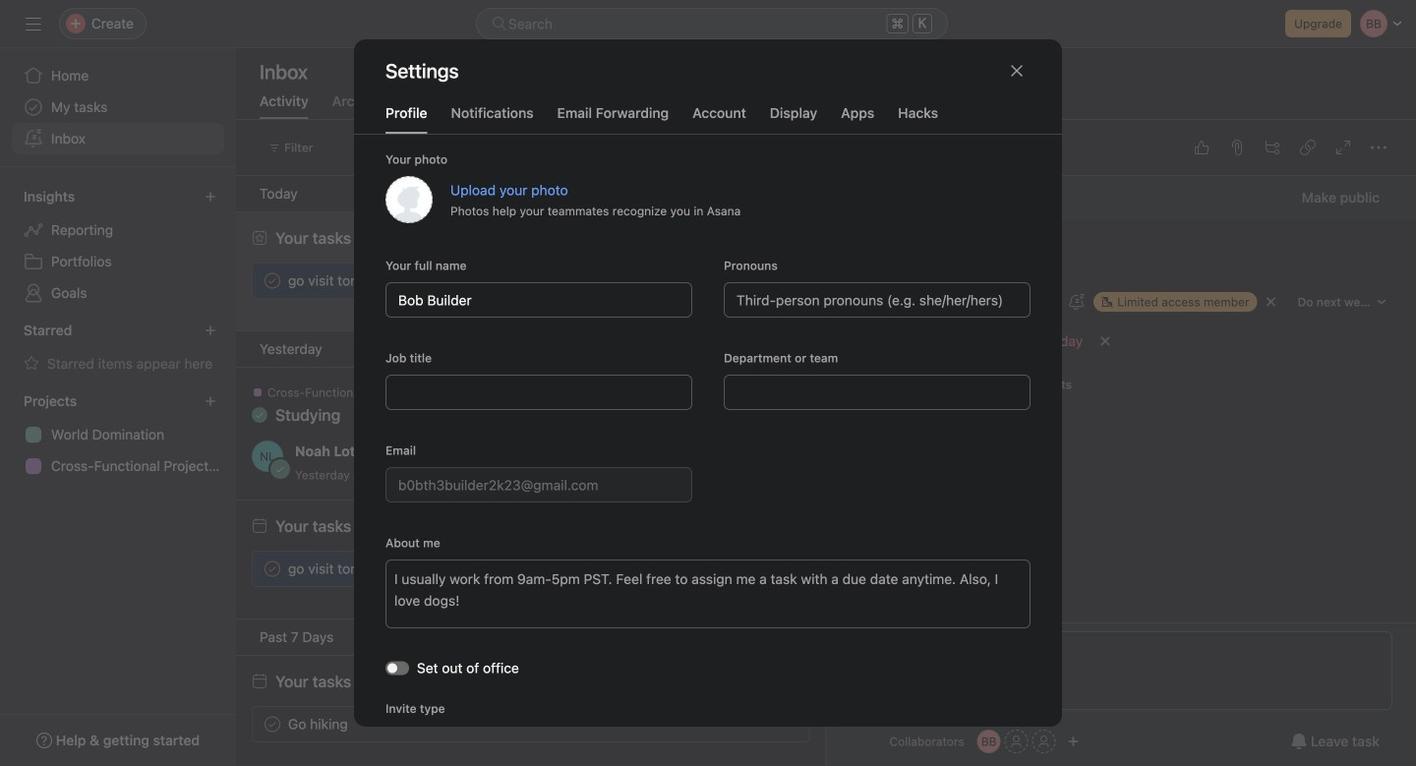 Task type: locate. For each thing, give the bounding box(es) containing it.
1 vertical spatial mark complete checkbox
[[261, 557, 284, 581]]

mark complete image for 3rd mark complete option
[[261, 712, 284, 736]]

Task Name text field
[[836, 231, 1393, 276]]

close this dialog image
[[1009, 63, 1025, 79]]

Third-person pronouns (e.g. she/her/hers) text field
[[724, 282, 1031, 318]]

your tasks for today, task element
[[275, 229, 421, 247]]

add or remove collaborators image
[[977, 730, 1001, 753], [1068, 736, 1079, 747]]

mark complete image
[[261, 269, 284, 293], [261, 712, 284, 736]]

global element
[[0, 48, 236, 166]]

2 mark complete checkbox from the top
[[261, 557, 284, 581]]

1 mark complete image from the top
[[261, 269, 284, 293]]

your tasks for mar 15, task element
[[275, 672, 429, 691]]

mark complete checkbox down your tasks for mar 15, task element
[[261, 712, 284, 736]]

starred element
[[0, 313, 236, 384]]

mark complete image down your tasks for today, task element
[[261, 269, 284, 293]]

copy task link image
[[1300, 140, 1316, 155]]

projects element
[[0, 384, 236, 486]]

switch
[[386, 661, 409, 675]]

mark complete checkbox down your tasks for today, task element
[[261, 269, 284, 293]]

2 vertical spatial mark complete checkbox
[[261, 712, 284, 736]]

3 mark complete checkbox from the top
[[261, 712, 284, 736]]

insights element
[[0, 179, 236, 313]]

1 vertical spatial mark complete image
[[261, 712, 284, 736]]

settings tab list
[[354, 102, 1062, 135]]

clear due date image
[[1100, 335, 1111, 347]]

0 vertical spatial mark complete checkbox
[[261, 269, 284, 293]]

mark complete image down your tasks for mar 15, task element
[[261, 712, 284, 736]]

main content
[[827, 176, 1416, 766]]

Mark complete checkbox
[[261, 269, 284, 293], [261, 557, 284, 581], [261, 712, 284, 736]]

mark complete checkbox down your tasks for mar 20, task element
[[261, 557, 284, 581]]

2 mark complete image from the top
[[261, 712, 284, 736]]

1 mark complete checkbox from the top
[[261, 269, 284, 293]]

0 likes. click to like this task image
[[1194, 140, 1210, 155]]

mark complete checkbox for your tasks for today, task element
[[261, 269, 284, 293]]

0 vertical spatial mark complete image
[[261, 269, 284, 293]]

None text field
[[386, 467, 692, 503]]

dialog
[[354, 39, 1062, 766]]

None text field
[[386, 282, 692, 318], [386, 375, 692, 410], [724, 375, 1031, 410], [386, 282, 692, 318], [386, 375, 692, 410], [724, 375, 1031, 410]]



Task type: describe. For each thing, give the bounding box(es) containing it.
I usually work from 9am-5pm PST. Feel free to assign me a task with a due date anytime. Also, I love dogs! text field
[[386, 560, 1031, 628]]

go visit tomy dialog
[[827, 120, 1416, 766]]

add subtask image
[[1265, 140, 1280, 155]]

remove assignee image
[[1265, 296, 1277, 308]]

full screen image
[[1336, 140, 1351, 155]]

upload new photo image
[[386, 176, 433, 223]]

0 horizontal spatial add or remove collaborators image
[[977, 730, 1001, 753]]

open user profile image
[[252, 441, 283, 472]]

hide sidebar image
[[26, 16, 41, 31]]

mark complete image for your tasks for today, task element's mark complete option
[[261, 269, 284, 293]]

your tasks for mar 20, task element
[[275, 517, 431, 535]]

1 horizontal spatial add or remove collaborators image
[[1068, 736, 1079, 747]]

mark complete image
[[261, 557, 284, 581]]

mark complete checkbox for your tasks for mar 20, task element
[[261, 557, 284, 581]]



Task type: vqa. For each thing, say whether or not it's contained in the screenshot.
the 30
no



